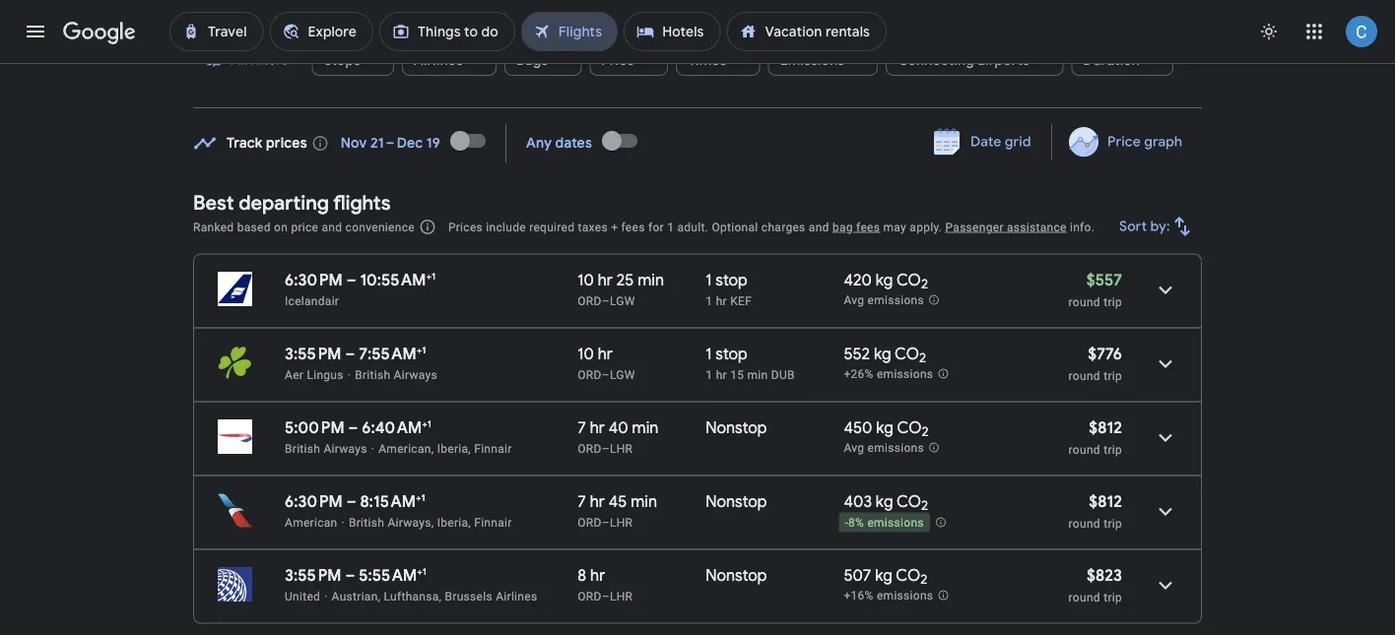 Task type: locate. For each thing, give the bounding box(es) containing it.
ord down total duration 10 hr. element
[[578, 368, 602, 382]]

+ inside 5:00 pm – 6:40 am + 1
[[422, 418, 427, 430]]

0 vertical spatial nonstop
[[706, 418, 767, 438]]

hr for 7 hr 45 min
[[590, 492, 605, 512]]

3:55 pm up united
[[285, 566, 341, 586]]

40
[[609, 418, 628, 438]]

round
[[1069, 295, 1100, 309], [1069, 369, 1100, 383], [1069, 443, 1100, 457], [1069, 517, 1100, 531], [1069, 591, 1100, 604]]

3 lhr from the top
[[610, 590, 633, 603]]

1 nonstop from the top
[[706, 418, 767, 438]]

6:30 pm up american
[[285, 492, 343, 512]]

learn more about tracked prices image
[[311, 134, 329, 152]]

flight details. leaves o'hare international airport at 3:55 pm on tuesday, november 21 and arrives at london gatwick airport at 7:55 am on wednesday, november 22. image
[[1142, 340, 1189, 388]]

min inside 7 hr 45 min ord – lhr
[[631, 492, 657, 512]]

optional
[[712, 220, 758, 234]]

None search field
[[193, 0, 1202, 108]]

british down 5:00 pm
[[285, 442, 320, 456]]

min inside 7 hr 40 min ord – lhr
[[632, 418, 659, 438]]

0 vertical spatial iberia,
[[437, 442, 471, 456]]

trip for 420
[[1104, 295, 1122, 309]]

$812 left flight details. leaves o'hare international airport at 5:00 pm on tuesday, november 21 and arrives at heathrow airport at 6:40 am on wednesday, november 22. icon
[[1089, 418, 1122, 438]]

2 round from the top
[[1069, 369, 1100, 383]]

2 3:55 pm from the top
[[285, 566, 341, 586]]

0 vertical spatial 10
[[578, 270, 594, 290]]

403
[[844, 492, 872, 512]]

420 kg co 2
[[844, 270, 928, 293]]

7
[[578, 418, 586, 438], [578, 492, 586, 512]]

1 inside 5:00 pm – 6:40 am + 1
[[427, 418, 431, 430]]

lhr down total duration 8 hr. element
[[610, 590, 633, 603]]

1 right 7:55 am
[[422, 344, 426, 356]]

round for 450
[[1069, 443, 1100, 457]]

date grid button
[[919, 124, 1047, 160]]

+ up the airways,
[[416, 492, 421, 504]]

hr inside 10 hr ord – lgw
[[598, 344, 613, 364]]

co for 507
[[896, 566, 920, 586]]

1 inside 3:55 pm – 7:55 am + 1
[[422, 344, 426, 356]]

0 vertical spatial airlines
[[414, 51, 463, 69]]

min
[[638, 270, 664, 290], [747, 368, 768, 382], [632, 418, 659, 438], [631, 492, 657, 512]]

0 vertical spatial lgw
[[610, 294, 635, 308]]

trip inside $823 round trip
[[1104, 591, 1122, 604]]

1 horizontal spatial airlines
[[496, 590, 537, 603]]

0 vertical spatial lhr
[[610, 442, 633, 456]]

450 kg co 2
[[844, 418, 929, 441]]

0 vertical spatial airways
[[394, 368, 437, 382]]

airways down 5:00 pm – 6:40 am + 1
[[324, 442, 367, 456]]

1 vertical spatial 1 stop flight. element
[[706, 344, 748, 367]]

hr left kef
[[716, 294, 727, 308]]

2 stop from the top
[[716, 344, 748, 364]]

iberia,
[[437, 442, 471, 456], [437, 516, 471, 530]]

times
[[688, 51, 727, 69]]

2 avg emissions from the top
[[844, 442, 924, 455]]

american,
[[379, 442, 434, 456]]

kg inside 403 kg co 2
[[876, 492, 893, 512]]

layover (1 of 1) is a 1 hr 15 min layover at dublin airport in dublin. element
[[706, 367, 834, 383]]

emissions down 450 kg co 2
[[868, 442, 924, 455]]

avg down 450
[[844, 442, 864, 455]]

hr
[[598, 270, 613, 290], [716, 294, 727, 308], [598, 344, 613, 364], [716, 368, 727, 382], [590, 418, 605, 438], [590, 492, 605, 512], [590, 566, 605, 586]]

nonstop for 7 hr 45 min
[[706, 492, 767, 512]]

round down $557
[[1069, 295, 1100, 309]]

ord inside the 10 hr 25 min ord – lgw
[[578, 294, 602, 308]]

6:30 pm for 10:55 am
[[285, 270, 343, 290]]

trip down $812 text box
[[1104, 517, 1122, 531]]

nonstop
[[706, 418, 767, 438], [706, 492, 767, 512], [706, 566, 767, 586]]

+ up lufthansa,
[[417, 566, 422, 578]]

flight details. leaves o'hare international airport at 6:30 pm on tuesday, november 21 and arrives at london gatwick airport at 10:55 am on wednesday, november 22. image
[[1142, 266, 1189, 314]]

1 stop flight. element
[[706, 270, 748, 293], [706, 344, 748, 367]]

10 hr ord – lgw
[[578, 344, 635, 382]]

finnair right american,
[[474, 442, 512, 456]]

required
[[529, 220, 575, 234]]

1 lgw from the top
[[610, 294, 635, 308]]

3:55 pm for 5:55 am
[[285, 566, 341, 586]]

avg down 420
[[844, 294, 864, 308]]

adult.
[[677, 220, 709, 234]]

3 nonstop flight. element from the top
[[706, 566, 767, 589]]

round for 507
[[1069, 591, 1100, 604]]

total duration 10 hr. element
[[578, 344, 706, 367]]

6:30 pm
[[285, 270, 343, 290], [285, 492, 343, 512]]

hr for 10 hr
[[598, 344, 613, 364]]

2 down apply.
[[921, 276, 928, 293]]

total duration 8 hr. element
[[578, 566, 706, 589]]

finnair up brussels
[[474, 516, 512, 530]]

2 inside "507 kg co 2"
[[920, 572, 927, 588]]

+ down arrival time: 10:55 am on  wednesday, november 22. text box
[[416, 344, 422, 356]]

0 horizontal spatial price
[[601, 51, 635, 69]]

kg inside 552 kg co 2
[[874, 344, 891, 364]]

lhr inside 7 hr 45 min ord – lhr
[[610, 516, 633, 530]]

trip down 812 us dollars text box
[[1104, 443, 1122, 457]]

$812
[[1089, 418, 1122, 438], [1089, 492, 1122, 512]]

1 horizontal spatial price
[[1107, 133, 1141, 151]]

0 vertical spatial 1 stop flight. element
[[706, 270, 748, 293]]

+ for 10:55 am
[[426, 270, 432, 282]]

2 nonstop flight. element from the top
[[706, 492, 767, 515]]

– left the '8:15 am'
[[346, 492, 356, 512]]

45
[[609, 492, 627, 512]]

none search field containing all filters
[[193, 0, 1202, 108]]

kg inside 450 kg co 2
[[876, 418, 894, 438]]

hr inside 1 stop 1 hr kef
[[716, 294, 727, 308]]

10 hr 25 min ord – lgw
[[578, 270, 664, 308]]

– down 40
[[602, 442, 610, 456]]

5 trip from the top
[[1104, 591, 1122, 604]]

6:30 pm – 10:55 am + 1
[[285, 270, 436, 290]]

co inside 403 kg co 2
[[897, 492, 921, 512]]

5 round from the top
[[1069, 591, 1100, 604]]

avg
[[844, 294, 864, 308], [844, 442, 864, 455]]

trip inside $557 round trip
[[1104, 295, 1122, 309]]

+16% emissions
[[844, 589, 933, 603]]

co right 420
[[896, 270, 921, 290]]

0 horizontal spatial fees
[[621, 220, 645, 234]]

2 $812 round trip from the top
[[1069, 492, 1122, 531]]

1 vertical spatial lhr
[[610, 516, 633, 530]]

2 inside 403 kg co 2
[[921, 498, 928, 514]]

stop up kef
[[716, 270, 748, 290]]

5 ord from the top
[[578, 590, 602, 603]]

0 vertical spatial price
[[601, 51, 635, 69]]

1 6:30 pm from the top
[[285, 270, 343, 290]]

3 ord from the top
[[578, 442, 602, 456]]

4 ord from the top
[[578, 516, 602, 530]]

0 vertical spatial 6:30 pm
[[285, 270, 343, 290]]

10 left 25
[[578, 270, 594, 290]]

1 vertical spatial 7
[[578, 492, 586, 512]]

7 inside 7 hr 45 min ord – lhr
[[578, 492, 586, 512]]

hr right the 8
[[590, 566, 605, 586]]

leaves o'hare international airport at 3:55 pm on tuesday, november 21 and arrives at heathrow airport at 5:55 am on wednesday, november 22. element
[[285, 566, 426, 586]]

round down 812 us dollars text box
[[1069, 443, 1100, 457]]

united
[[285, 590, 320, 603]]

nonstop flight. element
[[706, 418, 767, 441], [706, 492, 767, 515], [706, 566, 767, 589]]

2 vertical spatial nonstop
[[706, 566, 767, 586]]

trip down $776
[[1104, 369, 1122, 383]]

round inside $776 round trip
[[1069, 369, 1100, 383]]

552
[[844, 344, 870, 364]]

hr inside 8 hr ord – lhr
[[590, 566, 605, 586]]

6:30 pm up "icelandair"
[[285, 270, 343, 290]]

2 inside 450 kg co 2
[[922, 424, 929, 441]]

$776
[[1088, 344, 1122, 364]]

2 inside 420 kg co 2
[[921, 276, 928, 293]]

0 vertical spatial $812
[[1089, 418, 1122, 438]]

1 vertical spatial lgw
[[610, 368, 635, 382]]

co for 403
[[897, 492, 921, 512]]

1 10 from the top
[[578, 270, 594, 290]]

any
[[526, 134, 552, 152]]

price right the bags popup button
[[601, 51, 635, 69]]

best
[[193, 190, 234, 215]]

1 up american, iberia, finnair
[[427, 418, 431, 430]]

and right price
[[322, 220, 342, 234]]

0 vertical spatial finnair
[[474, 442, 512, 456]]

fees left for
[[621, 220, 645, 234]]

hr left 25
[[598, 270, 613, 290]]

co for 450
[[897, 418, 922, 438]]

kg right 450
[[876, 418, 894, 438]]

0 vertical spatial $812 round trip
[[1069, 418, 1122, 457]]

hr inside 7 hr 45 min ord – lhr
[[590, 492, 605, 512]]

lhr down "45"
[[610, 516, 633, 530]]

kg up '+16% emissions'
[[875, 566, 892, 586]]

by:
[[1151, 218, 1170, 235]]

4 trip from the top
[[1104, 517, 1122, 531]]

1 horizontal spatial and
[[809, 220, 829, 234]]

emissions down 403 kg co 2
[[867, 516, 924, 530]]

duration
[[1083, 51, 1140, 69]]

 image
[[348, 368, 351, 382]]

1 lhr from the top
[[610, 442, 633, 456]]

price inside button
[[1107, 133, 1141, 151]]

ord inside 7 hr 45 min ord – lhr
[[578, 516, 602, 530]]

lgw inside 10 hr ord – lgw
[[610, 368, 635, 382]]

kg for 420
[[876, 270, 893, 290]]

stop inside 1 stop 1 hr 15 min dub
[[716, 344, 748, 364]]

hr for 8 hr
[[590, 566, 605, 586]]

co inside 420 kg co 2
[[896, 270, 921, 290]]

1 stop flight. element up kef
[[706, 270, 748, 293]]

3 trip from the top
[[1104, 443, 1122, 457]]

1 vertical spatial price
[[1107, 133, 1141, 151]]

2 up -8% emissions
[[921, 498, 928, 514]]

1 fees from the left
[[621, 220, 645, 234]]

british airways down arrival time: 7:55 am on  wednesday, november 22. text field on the bottom left of page
[[355, 368, 437, 382]]

+ inside 3:55 pm – 7:55 am + 1
[[416, 344, 422, 356]]

kg inside 420 kg co 2
[[876, 270, 893, 290]]

stop inside 1 stop 1 hr kef
[[716, 270, 748, 290]]

british down 7:55 am
[[355, 368, 390, 382]]

+ inside the 6:30 pm – 8:15 am + 1
[[416, 492, 421, 504]]

2 vertical spatial nonstop flight. element
[[706, 566, 767, 589]]

4 round from the top
[[1069, 517, 1100, 531]]

trip inside $776 round trip
[[1104, 369, 1122, 383]]

0 horizontal spatial airlines
[[414, 51, 463, 69]]

airports
[[978, 51, 1030, 69]]

trip
[[1104, 295, 1122, 309], [1104, 369, 1122, 383], [1104, 443, 1122, 457], [1104, 517, 1122, 531], [1104, 591, 1122, 604]]

co right 450
[[897, 418, 922, 438]]

1 vertical spatial stop
[[716, 344, 748, 364]]

nov
[[341, 134, 367, 152]]

3 round from the top
[[1069, 443, 1100, 457]]

1 stop from the top
[[716, 270, 748, 290]]

1 ord from the top
[[578, 294, 602, 308]]

ord down total duration 10 hr 25 min. element
[[578, 294, 602, 308]]

trip for 403
[[1104, 517, 1122, 531]]

graph
[[1144, 133, 1182, 151]]

Departure time: 3:55 PM. text field
[[285, 566, 341, 586]]

british airways
[[355, 368, 437, 382], [285, 442, 367, 456]]

0 vertical spatial avg
[[844, 294, 864, 308]]

1 vertical spatial airways
[[324, 442, 367, 456]]

5:00 pm
[[285, 418, 345, 438]]

2 10 from the top
[[578, 344, 594, 364]]

layover (1 of 1) is a 1 hr layover at keflavík international airport in reykjavík. element
[[706, 293, 834, 309]]

flights
[[333, 190, 391, 215]]

1 round from the top
[[1069, 295, 1100, 309]]

nonstop flight. element for 8 hr
[[706, 566, 767, 589]]

10
[[578, 270, 594, 290], [578, 344, 594, 364]]

1 vertical spatial avg
[[844, 442, 864, 455]]

$812 for 403
[[1089, 492, 1122, 512]]

min right 25
[[638, 270, 664, 290]]

avg emissions down 420 kg co 2 at the top right of page
[[844, 294, 924, 308]]

hr left 15
[[716, 368, 727, 382]]

stops button
[[312, 36, 394, 84]]

american
[[285, 516, 337, 530]]

0 vertical spatial 3:55 pm
[[285, 344, 341, 364]]

+ down learn more about ranking image
[[426, 270, 432, 282]]

fees right bag
[[856, 220, 880, 234]]

emissions down 552 kg co 2
[[877, 368, 933, 381]]

812 US dollars text field
[[1089, 492, 1122, 512]]

kg for 450
[[876, 418, 894, 438]]

+ inside the 6:30 pm – 10:55 am + 1
[[426, 270, 432, 282]]

british airways, iberia, finnair
[[349, 516, 512, 530]]

1 vertical spatial nonstop
[[706, 492, 767, 512]]

flight details. leaves o'hare international airport at 5:00 pm on tuesday, november 21 and arrives at heathrow airport at 6:40 am on wednesday, november 22. image
[[1142, 414, 1189, 462]]

1 left kef
[[706, 294, 713, 308]]

1 7 from the top
[[578, 418, 586, 438]]

1 stop flight. element up 15
[[706, 344, 748, 367]]

stop up 15
[[716, 344, 748, 364]]

aer
[[285, 368, 304, 382]]

2 up '+16% emissions'
[[920, 572, 927, 588]]

lhr inside 7 hr 40 min ord – lhr
[[610, 442, 633, 456]]

round down $812 text box
[[1069, 517, 1100, 531]]

airlines up 19
[[414, 51, 463, 69]]

lgw
[[610, 294, 635, 308], [610, 368, 635, 382]]

airways down arrival time: 7:55 am on  wednesday, november 22. text field on the bottom left of page
[[394, 368, 437, 382]]

1 avg from the top
[[844, 294, 864, 308]]

1 stop flight. element for 10 hr
[[706, 344, 748, 367]]

1 vertical spatial finnair
[[474, 516, 512, 530]]

finnair
[[474, 442, 512, 456], [474, 516, 512, 530]]

– inside 7 hr 45 min ord – lhr
[[602, 516, 610, 530]]

507 kg co 2
[[844, 566, 927, 588]]

10 inside 10 hr ord – lgw
[[578, 344, 594, 364]]

lhr for 45
[[610, 516, 633, 530]]

airlines button
[[402, 36, 497, 84]]

emissions down 420 kg co 2 at the top right of page
[[868, 294, 924, 308]]

kg
[[876, 270, 893, 290], [874, 344, 891, 364], [876, 418, 894, 438], [876, 492, 893, 512], [875, 566, 892, 586]]

1 inside the 6:30 pm – 10:55 am + 1
[[432, 270, 436, 282]]

kg up -8% emissions
[[876, 492, 893, 512]]

1 vertical spatial 6:30 pm
[[285, 492, 343, 512]]

fees
[[621, 220, 645, 234], [856, 220, 880, 234]]

ord inside 8 hr ord – lhr
[[578, 590, 602, 603]]

– down total duration 10 hr. element
[[602, 368, 610, 382]]

1 vertical spatial $812
[[1089, 492, 1122, 512]]

10 down the 10 hr 25 min ord – lgw
[[578, 344, 594, 364]]

1 vertical spatial iberia,
[[437, 516, 471, 530]]

 image
[[371, 442, 375, 456]]

trip down $823
[[1104, 591, 1122, 604]]

brussels
[[445, 590, 493, 603]]

find the best price region
[[193, 117, 1202, 175]]

2 ord from the top
[[578, 368, 602, 382]]

kg inside "507 kg co 2"
[[875, 566, 892, 586]]

flight details. leaves o'hare international airport at 3:55 pm on tuesday, november 21 and arrives at heathrow airport at 5:55 am on wednesday, november 22. image
[[1142, 562, 1189, 609]]

total duration 10 hr 25 min. element
[[578, 270, 706, 293]]

kg for 403
[[876, 492, 893, 512]]

2 lgw from the top
[[610, 368, 635, 382]]

1 3:55 pm from the top
[[285, 344, 341, 364]]

3 nonstop from the top
[[706, 566, 767, 586]]

2 lhr from the top
[[610, 516, 633, 530]]

1 $812 round trip from the top
[[1069, 418, 1122, 457]]

+26% emissions
[[844, 368, 933, 381]]

2 7 from the top
[[578, 492, 586, 512]]

min right "45"
[[631, 492, 657, 512]]

apply.
[[910, 220, 942, 234]]

– down "45"
[[602, 516, 610, 530]]

co inside "507 kg co 2"
[[896, 566, 920, 586]]

2
[[921, 276, 928, 293], [919, 350, 926, 367], [922, 424, 929, 441], [921, 498, 928, 514], [920, 572, 927, 588]]

avg for 450
[[844, 442, 864, 455]]

emissions for 420
[[868, 294, 924, 308]]

$812 round trip up $823
[[1069, 492, 1122, 531]]

2 avg from the top
[[844, 442, 864, 455]]

bag
[[832, 220, 853, 234]]

2 vertical spatial lhr
[[610, 590, 633, 603]]

min inside the 10 hr 25 min ord – lgw
[[638, 270, 664, 290]]

1 vertical spatial avg emissions
[[844, 442, 924, 455]]

1 right '10:55 am'
[[432, 270, 436, 282]]

0 horizontal spatial and
[[322, 220, 342, 234]]

ord inside 7 hr 40 min ord – lhr
[[578, 442, 602, 456]]

1 vertical spatial 10
[[578, 344, 594, 364]]

1 vertical spatial $812 round trip
[[1069, 492, 1122, 531]]

$812 round trip
[[1069, 418, 1122, 457], [1069, 492, 1122, 531]]

avg emissions down 450 kg co 2
[[844, 442, 924, 455]]

price left graph
[[1107, 133, 1141, 151]]

round for 420
[[1069, 295, 1100, 309]]

all filters button
[[193, 36, 304, 84]]

round inside $823 round trip
[[1069, 591, 1100, 604]]

7 for 7 hr 45 min
[[578, 492, 586, 512]]

+ up american,
[[422, 418, 427, 430]]

hr inside the 10 hr 25 min ord – lgw
[[598, 270, 613, 290]]

leaves o'hare international airport at 6:30 pm on tuesday, november 21 and arrives at heathrow airport at 8:15 am on wednesday, november 22. element
[[285, 492, 425, 512]]

learn more about ranking image
[[419, 218, 436, 236]]

round for 552
[[1069, 369, 1100, 383]]

min right 15
[[747, 368, 768, 382]]

0 vertical spatial british airways
[[355, 368, 437, 382]]

1 vertical spatial 3:55 pm
[[285, 566, 341, 586]]

3:55 pm for 7:55 am
[[285, 344, 341, 364]]

emissions down "507 kg co 2"
[[877, 589, 933, 603]]

co up '+16% emissions'
[[896, 566, 920, 586]]

10 inside the 10 hr 25 min ord – lgw
[[578, 270, 594, 290]]

iberia, right american,
[[437, 442, 471, 456]]

1 trip from the top
[[1104, 295, 1122, 309]]

1 nonstop flight. element from the top
[[706, 418, 767, 441]]

round inside $557 round trip
[[1069, 295, 1100, 309]]

2 1 stop flight. element from the top
[[706, 344, 748, 367]]

filters
[[250, 51, 288, 69]]

2 up +26% emissions
[[919, 350, 926, 367]]

co up +26% emissions
[[895, 344, 919, 364]]

0 vertical spatial 7
[[578, 418, 586, 438]]

kg up +26% emissions
[[874, 344, 891, 364]]

7 left 40
[[578, 418, 586, 438]]

nonstop flight. element for 7 hr 45 min
[[706, 492, 767, 515]]

hr left 40
[[590, 418, 605, 438]]

+ inside 3:55 pm – 5:55 am + 1
[[417, 566, 422, 578]]

icelandair
[[285, 294, 339, 308]]

3:55 pm up 'aer lingus'
[[285, 344, 341, 364]]

1 avg emissions from the top
[[844, 294, 924, 308]]

lhr
[[610, 442, 633, 456], [610, 516, 633, 530], [610, 590, 633, 603]]

ord down the 8
[[578, 590, 602, 603]]

sort by:
[[1119, 218, 1170, 235]]

aer lingus
[[285, 368, 344, 382]]

2 6:30 pm from the top
[[285, 492, 343, 512]]

emissions
[[780, 51, 844, 69]]

ord down total duration 7 hr 40 min. element
[[578, 442, 602, 456]]

charges
[[761, 220, 805, 234]]

british airways down departure time: 5:00 pm. text field
[[285, 442, 367, 456]]

co up -8% emissions
[[897, 492, 921, 512]]

price inside popup button
[[601, 51, 635, 69]]

co inside 450 kg co 2
[[897, 418, 922, 438]]

round for 403
[[1069, 517, 1100, 531]]

– down total duration 10 hr 25 min. element
[[602, 294, 610, 308]]

7 left "45"
[[578, 492, 586, 512]]

1 $812 from the top
[[1089, 418, 1122, 438]]

1 vertical spatial nonstop flight. element
[[706, 492, 767, 515]]

0 vertical spatial avg emissions
[[844, 294, 924, 308]]

1 up austrian, lufthansa, brussels airlines
[[422, 566, 426, 578]]

+26%
[[844, 368, 874, 381]]

1 vertical spatial airlines
[[496, 590, 537, 603]]

co inside 552 kg co 2
[[895, 344, 919, 364]]

776 US dollars text field
[[1088, 344, 1122, 364]]

6:30 pm for 8:15 am
[[285, 492, 343, 512]]

hr inside 7 hr 40 min ord – lhr
[[590, 418, 605, 438]]

kg right 420
[[876, 270, 893, 290]]

track prices
[[227, 134, 307, 152]]

– down total duration 8 hr. element
[[602, 590, 610, 603]]

avg for 420
[[844, 294, 864, 308]]

1 up the british airways, iberia, finnair
[[421, 492, 425, 504]]

1 stop 1 hr 15 min dub
[[706, 344, 795, 382]]

7 inside 7 hr 40 min ord – lhr
[[578, 418, 586, 438]]

avg emissions for 450
[[844, 442, 924, 455]]

Arrival time: 10:55 AM on  Wednesday, November 22. text field
[[360, 270, 436, 290]]

ord up the 8
[[578, 516, 602, 530]]

1 horizontal spatial fees
[[856, 220, 880, 234]]

Departure time: 6:30 PM. text field
[[285, 492, 343, 512]]

leaves o'hare international airport at 5:00 pm on tuesday, november 21 and arrives at heathrow airport at 6:40 am on wednesday, november 22. element
[[285, 418, 431, 438]]

0 vertical spatial nonstop flight. element
[[706, 418, 767, 441]]

25
[[616, 270, 634, 290]]

ranked based on price and convenience
[[193, 220, 415, 234]]

2 nonstop from the top
[[706, 492, 767, 512]]

bag fees button
[[832, 220, 880, 234]]

total duration 7 hr 40 min. element
[[578, 418, 706, 441]]

1 1 stop flight. element from the top
[[706, 270, 748, 293]]

ord inside 10 hr ord – lgw
[[578, 368, 602, 382]]

10 for 10 hr 25 min
[[578, 270, 594, 290]]

total duration 7 hr 45 min. element
[[578, 492, 706, 515]]

2 $812 from the top
[[1089, 492, 1122, 512]]

iberia, right the airways,
[[437, 516, 471, 530]]

best departing flights
[[193, 190, 391, 215]]

hr inside 1 stop 1 hr 15 min dub
[[716, 368, 727, 382]]

2 trip from the top
[[1104, 369, 1122, 383]]

lingus
[[307, 368, 344, 382]]

0 vertical spatial stop
[[716, 270, 748, 290]]

1 iberia, from the top
[[437, 442, 471, 456]]

Arrival time: 7:55 AM on  Wednesday, November 22. text field
[[359, 344, 426, 364]]

and
[[322, 220, 342, 234], [809, 220, 829, 234]]

557 US dollars text field
[[1086, 270, 1122, 290]]

ord for 7 hr 45 min
[[578, 516, 602, 530]]

Arrival time: 5:55 AM on  Wednesday, November 22. text field
[[359, 566, 426, 586]]

1 down adult.
[[706, 270, 712, 290]]

ord
[[578, 294, 602, 308], [578, 368, 602, 382], [578, 442, 602, 456], [578, 516, 602, 530], [578, 590, 602, 603]]

7 hr 45 min ord – lhr
[[578, 492, 657, 530]]

2 inside 552 kg co 2
[[919, 350, 926, 367]]



Task type: describe. For each thing, give the bounding box(es) containing it.
price graph button
[[1056, 124, 1198, 160]]

ranked
[[193, 220, 234, 234]]

Departure time: 6:30 PM. text field
[[285, 270, 343, 290]]

2 for 552
[[919, 350, 926, 367]]

trip for 552
[[1104, 369, 1122, 383]]

prices include required taxes + fees for 1 adult. optional charges and bag fees may apply. passenger assistance
[[448, 220, 1067, 234]]

7:55 am
[[359, 344, 416, 364]]

1 finnair from the top
[[474, 442, 512, 456]]

min inside 1 stop 1 hr 15 min dub
[[747, 368, 768, 382]]

leaves o'hare international airport at 3:55 pm on tuesday, november 21 and arrives at london gatwick airport at 7:55 am on wednesday, november 22. element
[[285, 344, 426, 364]]

austrian,
[[332, 590, 381, 603]]

7 hr 40 min ord – lhr
[[578, 418, 659, 456]]

best departing flights main content
[[193, 117, 1202, 635]]

emissions for 450
[[868, 442, 924, 455]]

3:55 pm – 7:55 am + 1
[[285, 344, 426, 364]]

nov 21 – dec 19
[[341, 134, 440, 152]]

airways,
[[388, 516, 434, 530]]

stop for 10 hr
[[716, 344, 748, 364]]

passenger
[[945, 220, 1004, 234]]

kg for 507
[[875, 566, 892, 586]]

1 inside the 6:30 pm – 8:15 am + 1
[[421, 492, 425, 504]]

Departure text field
[[883, 0, 973, 35]]

823 US dollars text field
[[1087, 566, 1122, 586]]

450
[[844, 418, 872, 438]]

nonstop for 8 hr
[[706, 566, 767, 586]]

– inside 10 hr ord – lgw
[[602, 368, 610, 382]]

– right departure time: 5:00 pm. text field
[[348, 418, 358, 438]]

flight details. leaves o'hare international airport at 6:30 pm on tuesday, november 21 and arrives at heathrow airport at 8:15 am on wednesday, november 22. image
[[1142, 488, 1189, 535]]

+ right the taxes
[[611, 220, 618, 234]]

connecting
[[898, 51, 974, 69]]

$557 round trip
[[1069, 270, 1122, 309]]

include
[[486, 220, 526, 234]]

1 and from the left
[[322, 220, 342, 234]]

5:00 pm – 6:40 am + 1
[[285, 418, 431, 438]]

0 horizontal spatial airways
[[324, 442, 367, 456]]

1 vertical spatial british
[[285, 442, 320, 456]]

hr for 10 hr 25 min
[[598, 270, 613, 290]]

price
[[291, 220, 318, 234]]

dub
[[771, 368, 795, 382]]

change appearance image
[[1245, 8, 1293, 55]]

+ for 7:55 am
[[416, 344, 422, 356]]

prices
[[266, 134, 307, 152]]

all
[[231, 51, 247, 69]]

8 hr ord – lhr
[[578, 566, 633, 603]]

+16%
[[844, 589, 874, 603]]

swap origin and destination. image
[[495, 0, 518, 21]]

2 for 403
[[921, 498, 928, 514]]

– right departure time: 6:30 pm. text field
[[346, 270, 356, 290]]

420
[[844, 270, 872, 290]]

american, iberia, finnair
[[379, 442, 512, 456]]

1 right for
[[667, 220, 674, 234]]

6:40 am
[[362, 418, 422, 438]]

2 iberia, from the top
[[437, 516, 471, 530]]

track
[[227, 134, 263, 152]]

ord for 7 hr 40 min
[[578, 442, 602, 456]]

19
[[426, 134, 440, 152]]

-
[[845, 516, 848, 530]]

min for 7 hr 40 min
[[632, 418, 659, 438]]

– inside 7 hr 40 min ord – lhr
[[602, 442, 610, 456]]

date
[[971, 133, 1002, 151]]

– right 3:55 pm text field
[[345, 344, 355, 364]]

$812 round trip for 450
[[1069, 418, 1122, 457]]

1 stop flight. element for 10 hr 25 min
[[706, 270, 748, 293]]

avg emissions for 420
[[844, 294, 924, 308]]

+ for 6:40 am
[[422, 418, 427, 430]]

21 – dec
[[370, 134, 423, 152]]

Arrival time: 8:15 AM on  Wednesday, November 22. text field
[[360, 492, 425, 512]]

ord for 10 hr 25 min
[[578, 294, 602, 308]]

passenger assistance button
[[945, 220, 1067, 234]]

$557
[[1086, 270, 1122, 290]]

nonstop for 7 hr 40 min
[[706, 418, 767, 438]]

price button
[[589, 36, 668, 84]]

1 up the layover (1 of 1) is a 1 hr 15 min layover at dublin airport in dublin. element
[[706, 344, 712, 364]]

trip for 507
[[1104, 591, 1122, 604]]

1 horizontal spatial airways
[[394, 368, 437, 382]]

$812 for 450
[[1089, 418, 1122, 438]]

stops
[[324, 51, 361, 69]]

552 kg co 2
[[844, 344, 926, 367]]

trip for 450
[[1104, 443, 1122, 457]]

taxes
[[578, 220, 608, 234]]

lgw inside the 10 hr 25 min ord – lgw
[[610, 294, 635, 308]]

2 for 507
[[920, 572, 927, 588]]

co for 552
[[895, 344, 919, 364]]

1 stop 1 hr kef
[[706, 270, 752, 308]]

Arrival time: 6:40 AM on  Wednesday, November 22. text field
[[362, 418, 431, 438]]

1 inside 3:55 pm – 5:55 am + 1
[[422, 566, 426, 578]]

connecting airports button
[[886, 36, 1063, 84]]

stop for 10 hr 25 min
[[716, 270, 748, 290]]

8%
[[848, 516, 864, 530]]

812 US dollars text field
[[1089, 418, 1122, 438]]

+ for 8:15 am
[[416, 492, 421, 504]]

all filters
[[231, 51, 288, 69]]

$812 round trip for 403
[[1069, 492, 1122, 531]]

$776 round trip
[[1069, 344, 1122, 383]]

2 for 420
[[921, 276, 928, 293]]

kg for 552
[[874, 344, 891, 364]]

on
[[274, 220, 288, 234]]

based
[[237, 220, 271, 234]]

2 and from the left
[[809, 220, 829, 234]]

co for 420
[[896, 270, 921, 290]]

assistance
[[1007, 220, 1067, 234]]

lhr for 40
[[610, 442, 633, 456]]

2 finnair from the top
[[474, 516, 512, 530]]

lhr inside 8 hr ord – lhr
[[610, 590, 633, 603]]

2 for 450
[[922, 424, 929, 441]]

min for 10 hr 25 min
[[638, 270, 664, 290]]

403 kg co 2
[[844, 492, 928, 514]]

0 vertical spatial british
[[355, 368, 390, 382]]

price for price
[[601, 51, 635, 69]]

– inside the 10 hr 25 min ord – lgw
[[602, 294, 610, 308]]

Departure time: 3:55 PM. text field
[[285, 344, 341, 364]]

sort by: button
[[1112, 203, 1202, 250]]

$823
[[1087, 566, 1122, 586]]

– inside 8 hr ord – lhr
[[602, 590, 610, 603]]

– up 'austrian,'
[[345, 566, 355, 586]]

min for 7 hr 45 min
[[631, 492, 657, 512]]

departing
[[239, 190, 329, 215]]

sort
[[1119, 218, 1147, 235]]

+ for 5:55 am
[[417, 566, 422, 578]]

1 vertical spatial british airways
[[285, 442, 367, 456]]

Departure time: 5:00 PM. text field
[[285, 418, 345, 438]]

3:55 pm – 5:55 am + 1
[[285, 566, 426, 586]]

1 left 15
[[706, 368, 713, 382]]

bags
[[516, 51, 548, 69]]

grid
[[1005, 133, 1031, 151]]

price graph
[[1107, 133, 1182, 151]]

2 vertical spatial british
[[349, 516, 384, 530]]

any dates
[[526, 134, 592, 152]]

2 fees from the left
[[856, 220, 880, 234]]

bags button
[[505, 36, 582, 84]]

10 for 10 hr
[[578, 344, 594, 364]]

6:30 pm – 8:15 am + 1
[[285, 492, 425, 512]]

507
[[844, 566, 871, 586]]

hr for 7 hr 40 min
[[590, 418, 605, 438]]

emissions for 507
[[877, 589, 933, 603]]

dates
[[555, 134, 592, 152]]

emissions for 552
[[877, 368, 933, 381]]

leaves o'hare international airport at 6:30 pm on tuesday, november 21 and arrives at london gatwick airport at 10:55 am on wednesday, november 22. element
[[285, 270, 436, 290]]

-8% emissions
[[845, 516, 924, 530]]

airlines inside airlines popup button
[[414, 51, 463, 69]]

date grid
[[971, 133, 1031, 151]]

main menu image
[[24, 20, 47, 43]]

airlines inside best departing flights main content
[[496, 590, 537, 603]]

7 for 7 hr 40 min
[[578, 418, 586, 438]]

convenience
[[345, 220, 415, 234]]

nonstop flight. element for 7 hr 40 min
[[706, 418, 767, 441]]

price for price graph
[[1107, 133, 1141, 151]]

for
[[648, 220, 664, 234]]

may
[[883, 220, 906, 234]]

duration button
[[1071, 36, 1173, 84]]



Task type: vqa. For each thing, say whether or not it's contained in the screenshot.
the right Jimmy
no



